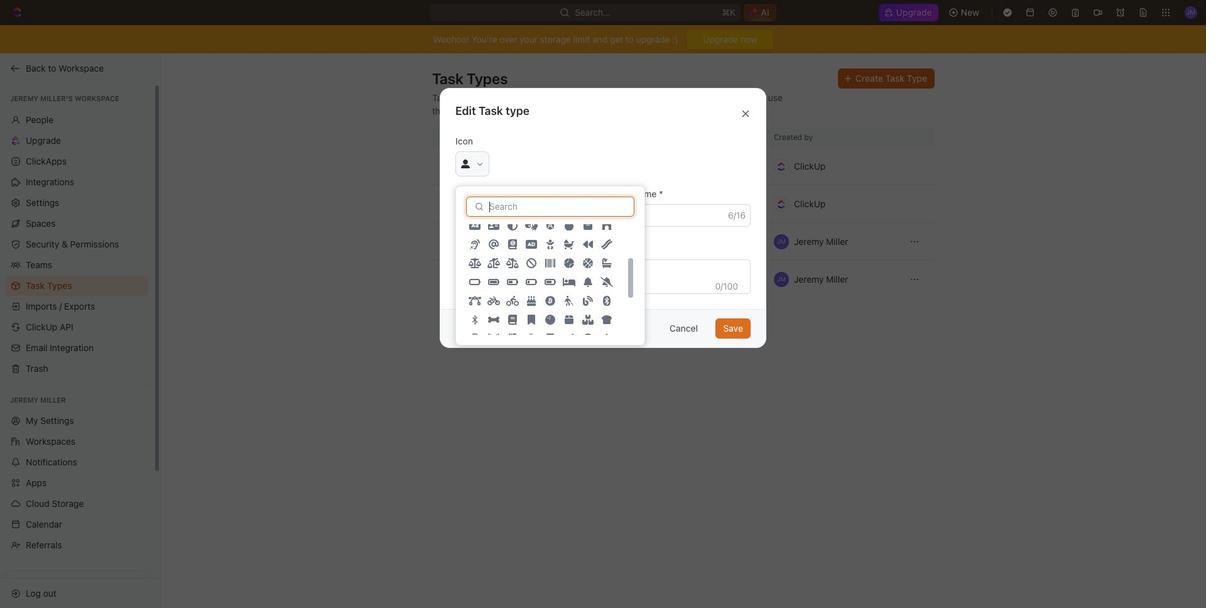 Task type: vqa. For each thing, say whether or not it's contained in the screenshot.
Figma
no



Task type: describe. For each thing, give the bounding box(es) containing it.
barcode image
[[545, 258, 556, 269]]

battery full image
[[488, 277, 500, 287]]

0 vertical spatial user large image
[[461, 159, 470, 168]]

building image
[[545, 334, 556, 344]]

brush image
[[508, 334, 518, 344]]

bicycle image
[[488, 296, 500, 306]]

audio description image
[[526, 240, 537, 250]]

bullhorn image
[[564, 334, 574, 344]]

battery empty image
[[469, 277, 481, 287]]

box archive image
[[583, 221, 593, 231]]

btc image
[[527, 334, 537, 344]]

briefcase image
[[470, 334, 480, 344]]

scale balanced image
[[469, 258, 481, 269]]

People field
[[608, 204, 751, 227]]

bath image
[[602, 258, 612, 269]]

ban image
[[527, 258, 537, 269]]

scale unbalanced flip image
[[506, 258, 519, 269]]

ear listen image
[[470, 240, 480, 250]]

scale unbalanced image
[[488, 258, 500, 269]]

fire flame simple image
[[602, 334, 612, 344]]

hands asl interpreting image
[[525, 221, 538, 231]]

apple whole image
[[564, 221, 574, 231]]

boxes stacked image
[[583, 315, 594, 325]]

archway image
[[602, 221, 612, 231]]

Describe your task type text field
[[456, 260, 751, 294]]

tower broadcast image
[[488, 334, 500, 344]]

baby image
[[545, 240, 556, 250]]

person biking image
[[506, 296, 519, 306]]

battery half image
[[507, 277, 518, 287]]

avatar options list
[[466, 141, 626, 424]]

book image
[[508, 315, 518, 325]]

blog image
[[583, 296, 593, 306]]

bell slash image
[[601, 277, 613, 287]]

rectangle ad image
[[469, 221, 481, 231]]

box image
[[564, 315, 574, 325]]

bluetooth image
[[602, 296, 612, 306]]



Task type: locate. For each thing, give the bounding box(es) containing it.
at image
[[489, 240, 499, 250]]

baby carriage image
[[564, 240, 574, 250]]

bed image
[[563, 277, 576, 287]]

backward image
[[583, 240, 593, 250]]

user large image left battery empty 'icon' on the left
[[440, 273, 452, 286]]

address card image
[[488, 221, 500, 231]]

bone image
[[488, 315, 500, 325]]

bookmark image
[[527, 315, 537, 325]]

Person field
[[456, 204, 598, 227]]

Search text field
[[490, 199, 627, 214]]

circle half stroke image
[[508, 221, 518, 231]]

bitcoin image
[[545, 296, 556, 306]]

user large image up rectangle ad image at left
[[461, 159, 470, 168]]

bluetooth b image
[[470, 315, 480, 325]]

person walking with cane image
[[564, 296, 574, 306]]

bowling ball image
[[545, 315, 556, 325]]

battery quarter image
[[526, 277, 537, 287]]

1 vertical spatial user large image
[[440, 273, 452, 286]]

user large image
[[461, 159, 470, 168], [440, 273, 452, 286]]

angular image
[[545, 221, 556, 231]]

bezier curve image
[[469, 296, 481, 306]]

cake candles image
[[527, 296, 537, 306]]

bacon image
[[601, 240, 613, 250]]

battery three quarters image
[[545, 277, 556, 287]]

bug image
[[440, 235, 452, 248]]

1 horizontal spatial user large image
[[461, 159, 470, 168]]

bell image
[[583, 277, 593, 287]]

bread slice image
[[602, 315, 612, 325]]

bullseye image
[[583, 334, 593, 344]]

0 horizontal spatial user large image
[[440, 273, 452, 286]]

basketball image
[[583, 258, 593, 269]]

book atlas image
[[508, 240, 518, 250]]

baseball image
[[564, 258, 574, 269]]



